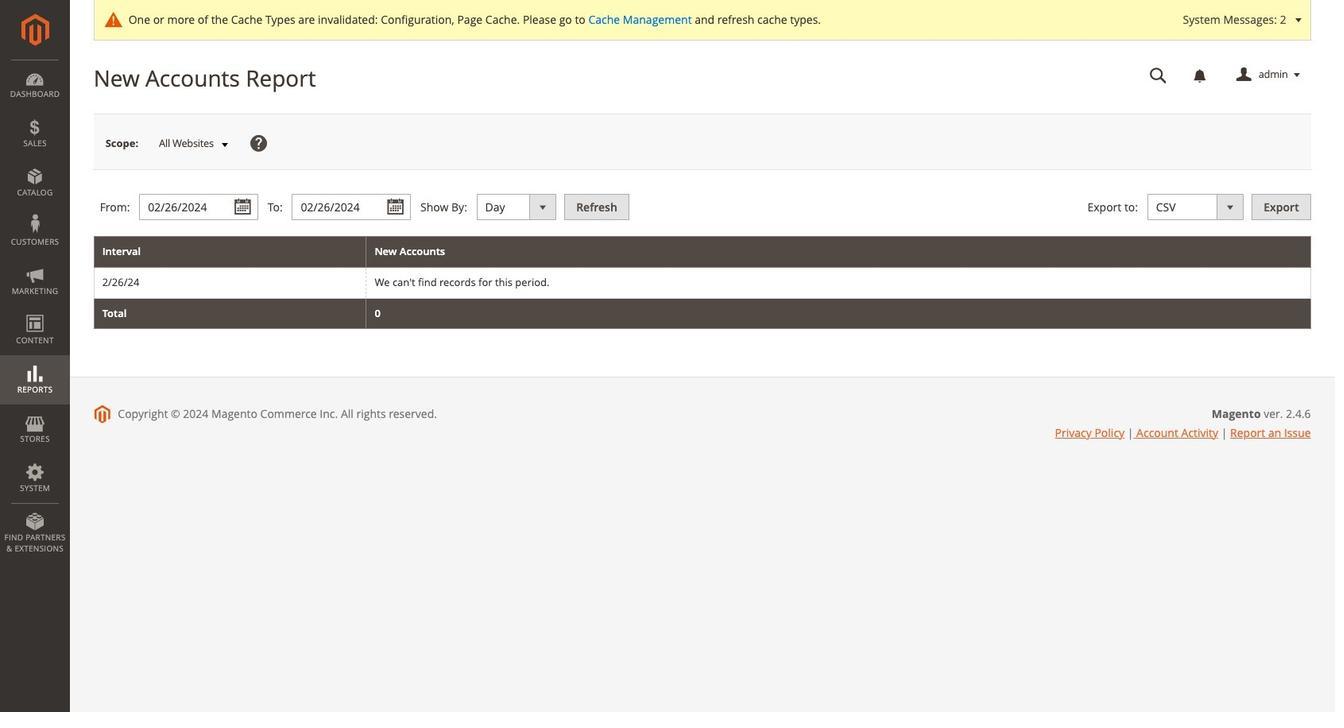 Task type: describe. For each thing, give the bounding box(es) containing it.
magento admin panel image
[[21, 14, 49, 46]]



Task type: locate. For each thing, give the bounding box(es) containing it.
None text field
[[292, 194, 411, 220]]

menu bar
[[0, 60, 70, 562]]

None text field
[[1139, 61, 1179, 89], [139, 194, 259, 220], [1139, 61, 1179, 89], [139, 194, 259, 220]]



